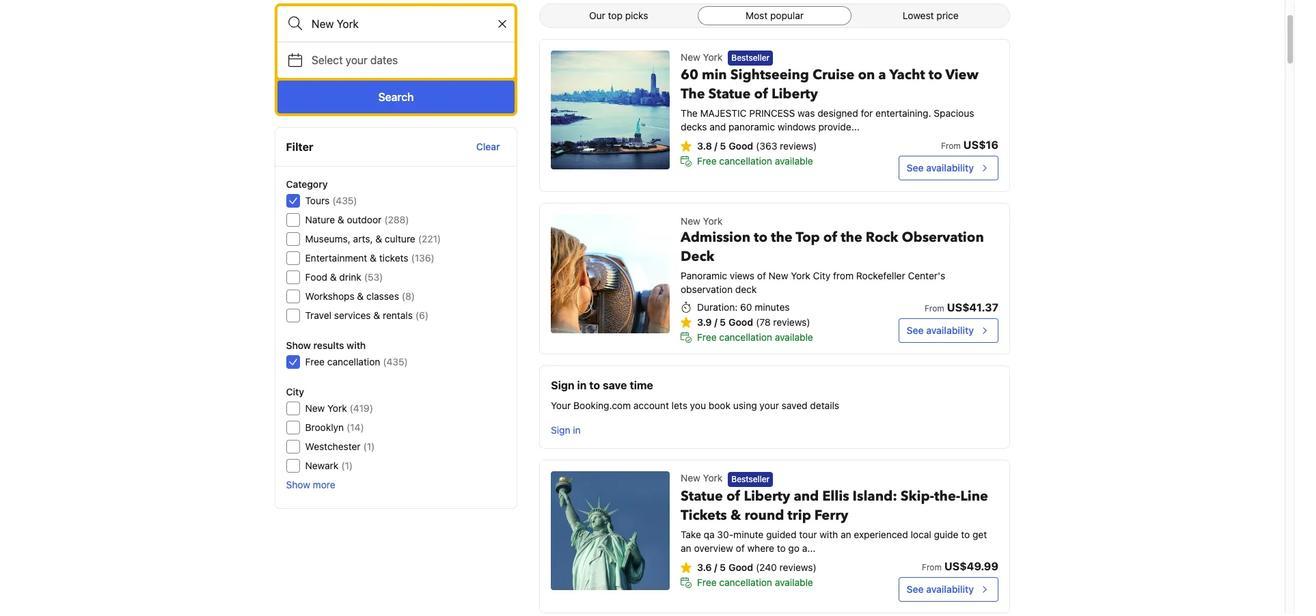 Task type: describe. For each thing, give the bounding box(es) containing it.
our
[[589, 10, 606, 21]]

see for line
[[907, 584, 924, 595]]

and inside statue of liberty and ellis island: skip-the-line tickets & round trip ferry take qa 30-minute guided tour with an experienced local guide to get an overview of where to go a...
[[794, 487, 819, 506]]

from us$41.37
[[925, 302, 999, 314]]

free down 3.9 at the bottom of the page
[[698, 332, 717, 344]]

liberty inside statue of liberty and ellis island: skip-the-line tickets & round trip ferry take qa 30-minute guided tour with an experienced local guide to get an overview of where to go a...
[[744, 487, 791, 506]]

new up majestic
[[681, 51, 701, 63]]

60 min sightseeing cruise on a yacht to view the statue of liberty image
[[551, 51, 670, 170]]

view
[[946, 66, 979, 84]]

(240
[[756, 562, 777, 574]]

sign in to save time
[[551, 380, 654, 392]]

new york for statue
[[681, 473, 723, 484]]

to inside new york admission to the top of the rock observation deck panoramic views of new york city from rockefeller center's observation deck
[[754, 229, 768, 247]]

clear button
[[471, 135, 506, 159]]

free cancellation (435)
[[306, 356, 408, 368]]

to left go
[[777, 543, 786, 554]]

top
[[796, 229, 820, 247]]

1 horizontal spatial (435)
[[384, 356, 408, 368]]

nature & outdoor (288)
[[306, 214, 410, 226]]

3.9 / 5 good (78 reviews)
[[698, 317, 811, 328]]

more
[[313, 479, 336, 491]]

us$41.37
[[948, 302, 999, 314]]

designed
[[818, 108, 859, 119]]

2 the from the top
[[681, 108, 698, 119]]

& inside statue of liberty and ellis island: skip-the-line tickets & round trip ferry take qa 30-minute guided tour with an experienced local guide to get an overview of where to go a...
[[731, 506, 742, 525]]

york up admission
[[703, 216, 723, 227]]

free cancellation available for liberty
[[698, 577, 814, 589]]

top
[[608, 10, 623, 21]]

from
[[834, 270, 854, 282]]

from us$49.99
[[923, 561, 999, 573]]

on
[[859, 66, 876, 84]]

Where are you going? search field
[[278, 6, 515, 42]]

us$49.99
[[945, 561, 999, 573]]

travel services & rentals (6)
[[306, 310, 429, 321]]

show more button
[[287, 479, 336, 492]]

trip
[[788, 506, 812, 525]]

results
[[314, 340, 345, 352]]

sign in link
[[546, 419, 587, 443]]

from for admission to the top of the rock observation deck
[[925, 304, 945, 314]]

/ for min
[[715, 140, 718, 152]]

account
[[634, 400, 669, 412]]

free down show results with
[[306, 356, 325, 368]]

classes
[[367, 291, 400, 302]]

search
[[379, 91, 414, 103]]

show results with
[[287, 340, 366, 352]]

3.8
[[698, 140, 712, 152]]

yacht
[[890, 66, 926, 84]]

sign in
[[551, 425, 581, 437]]

2 free cancellation available from the top
[[698, 332, 814, 344]]

2 good from the top
[[729, 317, 754, 328]]

show for show results with
[[287, 340, 311, 352]]

good for liberty
[[729, 562, 754, 574]]

a...
[[803, 543, 816, 554]]

of down the minute
[[736, 543, 745, 554]]

nature
[[306, 214, 335, 226]]

provide...
[[819, 121, 860, 133]]

reviews) for liberty
[[780, 562, 817, 574]]

new up tickets
[[681, 473, 701, 484]]

availability for 60 min sightseeing cruise on a yacht to view the statue of liberty
[[927, 162, 974, 174]]

duration:
[[698, 302, 738, 313]]

select
[[312, 54, 343, 66]]

guided
[[767, 529, 797, 541]]

price
[[937, 10, 959, 21]]

popular
[[771, 10, 804, 21]]

admission
[[681, 229, 751, 247]]

available for liberty
[[775, 577, 814, 589]]

round
[[745, 506, 785, 525]]

/ for of
[[715, 562, 718, 574]]

2 5 from the top
[[720, 317, 726, 328]]

ellis
[[823, 487, 850, 506]]

see availability for statue of liberty and ellis island: skip-the-line tickets & round trip ferry
[[907, 584, 974, 595]]

new york admission to the top of the rock observation deck panoramic views of new york city from rockefeller center's observation deck
[[681, 216, 985, 296]]

go
[[789, 543, 800, 554]]

bestseller for liberty
[[732, 474, 770, 485]]

free down '3.8'
[[698, 155, 717, 167]]

& down "museums, arts, & culture (221)"
[[370, 252, 377, 264]]

guide
[[934, 529, 959, 541]]

duration: 60 minutes
[[698, 302, 790, 313]]

observation
[[902, 229, 985, 247]]

1 vertical spatial your
[[760, 400, 780, 412]]

free down 3.6
[[698, 577, 717, 589]]

york up brooklyn (14) in the left bottom of the page
[[328, 403, 348, 414]]

1 vertical spatial city
[[287, 386, 305, 398]]

newark
[[306, 460, 339, 472]]

2 available from the top
[[775, 332, 814, 344]]

food
[[306, 271, 328, 283]]

from for 60 min sightseeing cruise on a yacht to view the statue of liberty
[[942, 141, 961, 151]]

most
[[746, 10, 768, 21]]

workshops
[[306, 291, 355, 302]]

availability for statue of liberty and ellis island: skip-the-line tickets & round trip ferry
[[927, 584, 974, 595]]

search button
[[278, 81, 515, 114]]

take
[[681, 529, 702, 541]]

and inside the 60 min sightseeing cruise on a yacht to view the statue of liberty the majestic princess was designed for entertaining. spacious decks and panoramic windows provide...
[[710, 121, 726, 133]]

new up brooklyn
[[306, 403, 325, 414]]

filter
[[287, 141, 314, 153]]

(1) for newark (1)
[[342, 460, 353, 472]]

3.6 / 5 good (240 reviews)
[[698, 562, 817, 574]]

see for rock
[[907, 325, 924, 337]]

saved
[[782, 400, 808, 412]]

majestic
[[701, 108, 747, 119]]

new up admission
[[681, 216, 701, 227]]

statue of liberty and ellis island: skip-the-line tickets & round trip ferry take qa 30-minute guided tour with an experienced local guide to get an overview of where to go a...
[[681, 487, 989, 554]]

decks
[[681, 121, 707, 133]]

tours
[[306, 195, 330, 207]]

min
[[702, 66, 727, 84]]

category
[[287, 178, 328, 190]]

services
[[335, 310, 371, 321]]

(136)
[[412, 252, 435, 264]]

panoramic
[[681, 270, 728, 282]]

reviews) for sightseeing
[[780, 140, 817, 152]]



Task type: locate. For each thing, give the bounding box(es) containing it.
the left rock
[[841, 229, 863, 247]]

availability for admission to the top of the rock observation deck
[[927, 325, 974, 337]]

cancellation down 3.9 / 5 good (78 reviews) at the bottom right of the page
[[720, 332, 773, 344]]

(78
[[756, 317, 771, 328]]

0 vertical spatial (435)
[[333, 195, 358, 207]]

brooklyn
[[306, 422, 344, 434]]

(221)
[[419, 233, 442, 245]]

1 horizontal spatial (1)
[[364, 441, 375, 453]]

2 see availability from the top
[[907, 325, 974, 337]]

1 vertical spatial 5
[[720, 317, 726, 328]]

your right using
[[760, 400, 780, 412]]

of right views
[[758, 270, 767, 282]]

in up booking.com
[[577, 380, 587, 392]]

see for view
[[907, 162, 924, 174]]

travel
[[306, 310, 332, 321]]

in down booking.com
[[573, 425, 581, 437]]

sign for sign in
[[551, 425, 571, 437]]

(288)
[[385, 214, 410, 226]]

cancellation down the 3.6 / 5 good (240 reviews)
[[720, 577, 773, 589]]

get
[[973, 529, 988, 541]]

an down the take
[[681, 543, 692, 554]]

3 availability from the top
[[927, 584, 974, 595]]

lets
[[672, 400, 688, 412]]

from down center's
[[925, 304, 945, 314]]

your
[[551, 400, 571, 412]]

60 min sightseeing cruise on a yacht to view the statue of liberty the majestic princess was designed for entertaining. spacious decks and panoramic windows provide...
[[681, 66, 979, 133]]

0 vertical spatial and
[[710, 121, 726, 133]]

1 vertical spatial liberty
[[744, 487, 791, 506]]

/ right 3.6
[[715, 562, 718, 574]]

and up "trip"
[[794, 487, 819, 506]]

0 vertical spatial good
[[729, 140, 754, 152]]

1 vertical spatial available
[[775, 332, 814, 344]]

free cancellation available down 3.9 / 5 good (78 reviews) at the bottom right of the page
[[698, 332, 814, 344]]

book
[[709, 400, 731, 412]]

& right nature
[[338, 214, 345, 226]]

see availability for admission to the top of the rock observation deck
[[907, 325, 974, 337]]

from inside from us$49.99
[[923, 563, 942, 573]]

0 horizontal spatial with
[[347, 340, 366, 352]]

1 vertical spatial from
[[925, 304, 945, 314]]

1 / from the top
[[715, 140, 718, 152]]

of up tickets
[[727, 487, 741, 506]]

of right the top
[[824, 229, 838, 247]]

your left the dates
[[346, 54, 368, 66]]

york up min
[[703, 51, 723, 63]]

1 horizontal spatial the
[[841, 229, 863, 247]]

/
[[715, 140, 718, 152], [715, 317, 718, 328], [715, 562, 718, 574]]

1 new york from the top
[[681, 51, 723, 63]]

0 horizontal spatial (435)
[[333, 195, 358, 207]]

the left the top
[[771, 229, 793, 247]]

your
[[346, 54, 368, 66], [760, 400, 780, 412]]

see down "entertaining."
[[907, 162, 924, 174]]

new york for 60
[[681, 51, 723, 63]]

1 sign from the top
[[551, 380, 575, 392]]

0 vertical spatial liberty
[[772, 85, 819, 103]]

& down classes
[[374, 310, 381, 321]]

1 vertical spatial 60
[[741, 302, 753, 313]]

0 horizontal spatial (1)
[[342, 460, 353, 472]]

0 vertical spatial free cancellation available
[[698, 155, 814, 167]]

workshops & classes (8)
[[306, 291, 416, 302]]

see availability down 'from us$16' on the top of page
[[907, 162, 974, 174]]

1 see from the top
[[907, 162, 924, 174]]

bestseller up 'round'
[[732, 474, 770, 485]]

available down (363
[[775, 155, 814, 167]]

0 vertical spatial city
[[814, 270, 831, 282]]

our top picks
[[589, 10, 649, 21]]

in for sign in to save time
[[577, 380, 587, 392]]

0 horizontal spatial city
[[287, 386, 305, 398]]

3 / from the top
[[715, 562, 718, 574]]

tickets
[[380, 252, 409, 264]]

5
[[720, 140, 726, 152], [720, 317, 726, 328], [720, 562, 726, 574]]

most popular
[[746, 10, 804, 21]]

tours (435)
[[306, 195, 358, 207]]

0 vertical spatial available
[[775, 155, 814, 167]]

& right arts,
[[376, 233, 383, 245]]

0 vertical spatial the
[[681, 85, 705, 103]]

1 vertical spatial see availability
[[907, 325, 974, 337]]

entertaining.
[[876, 108, 932, 119]]

available down minutes
[[775, 332, 814, 344]]

from left us$16
[[942, 141, 961, 151]]

availability down from us$49.99
[[927, 584, 974, 595]]

statue up tickets
[[681, 487, 724, 506]]

1 bestseller from the top
[[732, 53, 770, 63]]

(8)
[[402, 291, 416, 302]]

select your dates
[[312, 54, 398, 66]]

see availability for 60 min sightseeing cruise on a yacht to view the statue of liberty
[[907, 162, 974, 174]]

1 horizontal spatial and
[[794, 487, 819, 506]]

bestseller up the sightseeing
[[732, 53, 770, 63]]

with inside statue of liberty and ellis island: skip-the-line tickets & round trip ferry take qa 30-minute guided tour with an experienced local guide to get an overview of where to go a...
[[820, 529, 839, 541]]

1 vertical spatial an
[[681, 543, 692, 554]]

/ right 3.9 at the bottom of the page
[[715, 317, 718, 328]]

bestseller for sightseeing
[[732, 53, 770, 63]]

2 sign from the top
[[551, 425, 571, 437]]

3 5 from the top
[[720, 562, 726, 574]]

1 horizontal spatial 60
[[741, 302, 753, 313]]

3 available from the top
[[775, 577, 814, 589]]

museums,
[[306, 233, 351, 245]]

1 vertical spatial reviews)
[[774, 317, 811, 328]]

from inside from us$41.37
[[925, 304, 945, 314]]

good
[[729, 140, 754, 152], [729, 317, 754, 328], [729, 562, 754, 574]]

you
[[690, 400, 706, 412]]

2 availability from the top
[[927, 325, 974, 337]]

and
[[710, 121, 726, 133], [794, 487, 819, 506]]

see down center's
[[907, 325, 924, 337]]

rentals
[[383, 310, 413, 321]]

statue inside statue of liberty and ellis island: skip-the-line tickets & round trip ferry take qa 30-minute guided tour with an experienced local guide to get an overview of where to go a...
[[681, 487, 724, 506]]

york up tickets
[[703, 473, 723, 484]]

where
[[748, 543, 775, 554]]

2 vertical spatial free cancellation available
[[698, 577, 814, 589]]

1 vertical spatial with
[[820, 529, 839, 541]]

& up travel services & rentals (6)
[[358, 291, 364, 302]]

2 vertical spatial good
[[729, 562, 754, 574]]

0 vertical spatial an
[[841, 529, 852, 541]]

1 good from the top
[[729, 140, 754, 152]]

5 for min
[[720, 140, 726, 152]]

(1) for westchester (1)
[[364, 441, 375, 453]]

0 horizontal spatial an
[[681, 543, 692, 554]]

1 vertical spatial see
[[907, 325, 924, 337]]

1 horizontal spatial city
[[814, 270, 831, 282]]

1 vertical spatial statue
[[681, 487, 724, 506]]

& up 30-
[[731, 506, 742, 525]]

new york up min
[[681, 51, 723, 63]]

princess
[[750, 108, 796, 119]]

to inside the 60 min sightseeing cruise on a yacht to view the statue of liberty the majestic princess was designed for entertaining. spacious decks and panoramic windows provide...
[[929, 66, 943, 84]]

0 vertical spatial from
[[942, 141, 961, 151]]

of down the sightseeing
[[755, 85, 769, 103]]

1 vertical spatial /
[[715, 317, 718, 328]]

2 vertical spatial /
[[715, 562, 718, 574]]

new up minutes
[[769, 270, 789, 282]]

0 horizontal spatial and
[[710, 121, 726, 133]]

3 good from the top
[[729, 562, 754, 574]]

to up views
[[754, 229, 768, 247]]

cancellation down 3.8 / 5 good (363 reviews)
[[720, 155, 773, 167]]

1 the from the left
[[771, 229, 793, 247]]

0 vertical spatial 5
[[720, 140, 726, 152]]

experienced
[[854, 529, 909, 541]]

with
[[347, 340, 366, 352], [820, 529, 839, 541]]

1 vertical spatial new york
[[681, 473, 723, 484]]

time
[[630, 380, 654, 392]]

1 vertical spatial availability
[[927, 325, 974, 337]]

in inside sign in link
[[573, 425, 581, 437]]

liberty inside the 60 min sightseeing cruise on a yacht to view the statue of liberty the majestic princess was designed for entertaining. spacious decks and panoramic windows provide...
[[772, 85, 819, 103]]

us$16
[[964, 139, 999, 151]]

free cancellation available down the 3.6 / 5 good (240 reviews)
[[698, 577, 814, 589]]

in for sign in
[[573, 425, 581, 437]]

(1) down the (14)
[[364, 441, 375, 453]]

from down local
[[923, 563, 942, 573]]

0 vertical spatial your
[[346, 54, 368, 66]]

see
[[907, 162, 924, 174], [907, 325, 924, 337], [907, 584, 924, 595]]

1 vertical spatial show
[[287, 479, 311, 491]]

1 vertical spatial free cancellation available
[[698, 332, 814, 344]]

ferry
[[815, 506, 849, 525]]

reviews) down minutes
[[774, 317, 811, 328]]

0 vertical spatial 60
[[681, 66, 699, 84]]

from inside 'from us$16'
[[942, 141, 961, 151]]

1 availability from the top
[[927, 162, 974, 174]]

0 vertical spatial in
[[577, 380, 587, 392]]

local
[[911, 529, 932, 541]]

minutes
[[755, 302, 790, 313]]

3 free cancellation available from the top
[[698, 577, 814, 589]]

2 see from the top
[[907, 325, 924, 337]]

1 the from the top
[[681, 85, 705, 103]]

city down show results with
[[287, 386, 305, 398]]

deck
[[681, 248, 715, 266]]

good for sightseeing
[[729, 140, 754, 152]]

show left the more
[[287, 479, 311, 491]]

liberty up was
[[772, 85, 819, 103]]

admission to the top of the rock observation deck image
[[551, 215, 670, 334]]

0 vertical spatial show
[[287, 340, 311, 352]]

and down majestic
[[710, 121, 726, 133]]

2 show from the top
[[287, 479, 311, 491]]

2 vertical spatial availability
[[927, 584, 974, 595]]

1 vertical spatial (1)
[[342, 460, 353, 472]]

minute
[[734, 529, 764, 541]]

island:
[[853, 487, 898, 506]]

2 bestseller from the top
[[732, 474, 770, 485]]

0 vertical spatial /
[[715, 140, 718, 152]]

0 vertical spatial new york
[[681, 51, 723, 63]]

(363
[[756, 140, 778, 152]]

1 vertical spatial bestseller
[[732, 474, 770, 485]]

to left view
[[929, 66, 943, 84]]

1 vertical spatial (435)
[[384, 356, 408, 368]]

available down (240
[[775, 577, 814, 589]]

1 horizontal spatial with
[[820, 529, 839, 541]]

5 right '3.8'
[[720, 140, 726, 152]]

statue inside the 60 min sightseeing cruise on a yacht to view the statue of liberty the majestic princess was designed for entertaining. spacious decks and panoramic windows provide...
[[709, 85, 751, 103]]

new york (419)
[[306, 403, 374, 414]]

statue up majestic
[[709, 85, 751, 103]]

3 see from the top
[[907, 584, 924, 595]]

1 vertical spatial in
[[573, 425, 581, 437]]

from for statue of liberty and ellis island: skip-the-line tickets & round trip ferry
[[923, 563, 942, 573]]

(1) down 'westchester (1)'
[[342, 460, 353, 472]]

2 vertical spatial 5
[[720, 562, 726, 574]]

outdoor
[[347, 214, 382, 226]]

available for sightseeing
[[775, 155, 814, 167]]

a
[[879, 66, 887, 84]]

the up the decks
[[681, 108, 698, 119]]

of inside the 60 min sightseeing cruise on a yacht to view the statue of liberty the majestic princess was designed for entertaining. spacious decks and panoramic windows provide...
[[755, 85, 769, 103]]

1 horizontal spatial your
[[760, 400, 780, 412]]

see down from us$49.99
[[907, 584, 924, 595]]

0 horizontal spatial 60
[[681, 66, 699, 84]]

0 vertical spatial see availability
[[907, 162, 974, 174]]

& left drink
[[331, 271, 337, 283]]

availability down from us$41.37
[[927, 325, 974, 337]]

save
[[603, 380, 627, 392]]

30-
[[718, 529, 734, 541]]

picks
[[626, 10, 649, 21]]

0 vertical spatial sign
[[551, 380, 575, 392]]

0 vertical spatial reviews)
[[780, 140, 817, 152]]

0 vertical spatial statue
[[709, 85, 751, 103]]

2 vertical spatial available
[[775, 577, 814, 589]]

sign up your at left bottom
[[551, 380, 575, 392]]

0 vertical spatial availability
[[927, 162, 974, 174]]

museums, arts, & culture (221)
[[306, 233, 442, 245]]

free cancellation available for sightseeing
[[698, 155, 814, 167]]

2 vertical spatial see availability
[[907, 584, 974, 595]]

york down the top
[[791, 270, 811, 282]]

qa
[[704, 529, 715, 541]]

5 right 3.6
[[720, 562, 726, 574]]

sign for sign in to save time
[[551, 380, 575, 392]]

&
[[338, 214, 345, 226], [376, 233, 383, 245], [370, 252, 377, 264], [331, 271, 337, 283], [358, 291, 364, 302], [374, 310, 381, 321], [731, 506, 742, 525]]

see availability down from us$41.37
[[907, 325, 974, 337]]

show inside button
[[287, 479, 311, 491]]

1 vertical spatial good
[[729, 317, 754, 328]]

1 vertical spatial and
[[794, 487, 819, 506]]

show for show more
[[287, 479, 311, 491]]

3.6
[[698, 562, 712, 574]]

city inside new york admission to the top of the rock observation deck panoramic views of new york city from rockefeller center's observation deck
[[814, 270, 831, 282]]

1 show from the top
[[287, 340, 311, 352]]

free cancellation available down 3.8 / 5 good (363 reviews)
[[698, 155, 814, 167]]

city left from
[[814, 270, 831, 282]]

statue of liberty and ellis island: skip-the-line tickets & round trip ferry image
[[551, 472, 670, 591]]

2 the from the left
[[841, 229, 863, 247]]

2 vertical spatial reviews)
[[780, 562, 817, 574]]

(435)
[[333, 195, 358, 207], [384, 356, 408, 368]]

(14)
[[347, 422, 365, 434]]

0 horizontal spatial your
[[346, 54, 368, 66]]

panoramic
[[729, 121, 775, 133]]

reviews) down windows
[[780, 140, 817, 152]]

an down ferry at right
[[841, 529, 852, 541]]

deck
[[736, 284, 757, 296]]

2 new york from the top
[[681, 473, 723, 484]]

line
[[961, 487, 989, 506]]

show left results
[[287, 340, 311, 352]]

60 inside the 60 min sightseeing cruise on a yacht to view the statue of liberty the majestic princess was designed for entertaining. spacious decks and panoramic windows provide...
[[681, 66, 699, 84]]

the down min
[[681, 85, 705, 103]]

good down panoramic
[[729, 140, 754, 152]]

1 5 from the top
[[720, 140, 726, 152]]

tour
[[800, 529, 817, 541]]

0 horizontal spatial the
[[771, 229, 793, 247]]

show more
[[287, 479, 336, 491]]

(435) up nature & outdoor (288)
[[333, 195, 358, 207]]

brooklyn (14)
[[306, 422, 365, 434]]

to left save
[[590, 380, 600, 392]]

availability down 'from us$16' on the top of page
[[927, 162, 974, 174]]

from us$16
[[942, 139, 999, 151]]

food & drink (53)
[[306, 271, 384, 283]]

city
[[814, 270, 831, 282], [287, 386, 305, 398]]

3.8 / 5 good (363 reviews)
[[698, 140, 817, 152]]

60 left min
[[681, 66, 699, 84]]

reviews)
[[780, 140, 817, 152], [774, 317, 811, 328], [780, 562, 817, 574]]

0 vertical spatial with
[[347, 340, 366, 352]]

good left (240
[[729, 562, 754, 574]]

1 free cancellation available from the top
[[698, 155, 814, 167]]

60 up 3.9 / 5 good (78 reviews) at the bottom right of the page
[[741, 302, 753, 313]]

0 vertical spatial bestseller
[[732, 53, 770, 63]]

cancellation down results
[[328, 356, 381, 368]]

to left get
[[962, 529, 971, 541]]

newark (1)
[[306, 460, 353, 472]]

0 vertical spatial (1)
[[364, 441, 375, 453]]

5 down duration:
[[720, 317, 726, 328]]

/ right '3.8'
[[715, 140, 718, 152]]

windows
[[778, 121, 816, 133]]

3 see availability from the top
[[907, 584, 974, 595]]

sign
[[551, 380, 575, 392], [551, 425, 571, 437]]

dates
[[371, 54, 398, 66]]

statue
[[709, 85, 751, 103], [681, 487, 724, 506]]

with down ferry at right
[[820, 529, 839, 541]]

2 vertical spatial see
[[907, 584, 924, 595]]

reviews) down go
[[780, 562, 817, 574]]

1 vertical spatial sign
[[551, 425, 571, 437]]

1 vertical spatial the
[[681, 108, 698, 119]]

with up free cancellation (435)
[[347, 340, 366, 352]]

(419)
[[350, 403, 374, 414]]

liberty up 'round'
[[744, 487, 791, 506]]

sign down your at left bottom
[[551, 425, 571, 437]]

1 horizontal spatial an
[[841, 529, 852, 541]]

lowest
[[903, 10, 935, 21]]

the
[[681, 85, 705, 103], [681, 108, 698, 119]]

1 see availability from the top
[[907, 162, 974, 174]]

2 vertical spatial from
[[923, 563, 942, 573]]

5 for of
[[720, 562, 726, 574]]

cruise
[[813, 66, 855, 84]]

good down "duration: 60 minutes" on the right of page
[[729, 317, 754, 328]]

1 available from the top
[[775, 155, 814, 167]]

new york up tickets
[[681, 473, 723, 484]]

2 / from the top
[[715, 317, 718, 328]]

show
[[287, 340, 311, 352], [287, 479, 311, 491]]

see availability down from us$49.99
[[907, 584, 974, 595]]

(435) down rentals
[[384, 356, 408, 368]]

rock
[[866, 229, 899, 247]]

0 vertical spatial see
[[907, 162, 924, 174]]



Task type: vqa. For each thing, say whether or not it's contained in the screenshot.


